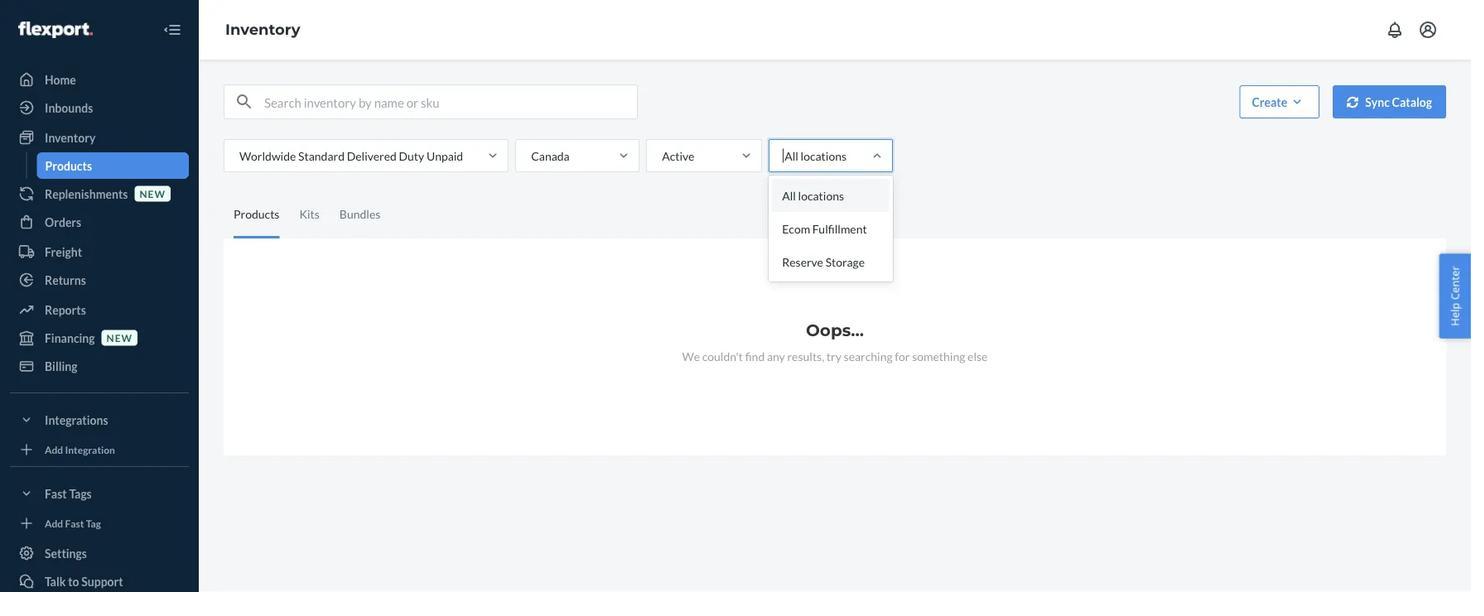 Task type: vqa. For each thing, say whether or not it's contained in the screenshot.
Number of containers
no



Task type: locate. For each thing, give the bounding box(es) containing it.
orders link
[[10, 209, 189, 235]]

0 horizontal spatial inventory
[[45, 131, 96, 145]]

Search inventory by name or sku text field
[[264, 85, 637, 119]]

add left 'integration'
[[45, 444, 63, 456]]

inventory link
[[225, 20, 300, 39], [10, 124, 189, 151]]

add for add integration
[[45, 444, 63, 456]]

0 horizontal spatial inventory link
[[10, 124, 189, 151]]

sync catalog
[[1366, 95, 1433, 109]]

0 vertical spatial inventory link
[[225, 20, 300, 39]]

center
[[1448, 266, 1463, 300]]

1 add from the top
[[45, 444, 63, 456]]

active
[[662, 149, 695, 163]]

fulfillment
[[813, 222, 867, 236]]

open notifications image
[[1386, 20, 1406, 40]]

new for replenishments
[[140, 188, 166, 200]]

fast
[[45, 487, 67, 501], [65, 517, 84, 529]]

close navigation image
[[162, 20, 182, 40]]

new down the products link
[[140, 188, 166, 200]]

billing
[[45, 359, 77, 373]]

standard
[[298, 149, 345, 163]]

0 vertical spatial all
[[785, 149, 799, 163]]

fast left tags
[[45, 487, 67, 501]]

0 horizontal spatial new
[[107, 332, 133, 344]]

1 horizontal spatial products
[[234, 207, 280, 221]]

talk to support button
[[10, 568, 189, 593]]

worldwide standard delivered duty unpaid
[[239, 149, 463, 163]]

add integration
[[45, 444, 115, 456]]

1 vertical spatial all locations
[[782, 189, 845, 203]]

support
[[81, 575, 123, 589]]

sync
[[1366, 95, 1390, 109]]

1 vertical spatial inventory
[[45, 131, 96, 145]]

help
[[1448, 303, 1463, 326]]

returns
[[45, 273, 86, 287]]

0 vertical spatial new
[[140, 188, 166, 200]]

reserve
[[782, 255, 824, 269]]

help center button
[[1440, 254, 1472, 339]]

all locations
[[785, 149, 847, 163], [782, 189, 845, 203]]

0 horizontal spatial products
[[45, 159, 92, 173]]

0 vertical spatial add
[[45, 444, 63, 456]]

fast left tag
[[65, 517, 84, 529]]

add
[[45, 444, 63, 456], [45, 517, 63, 529]]

1 horizontal spatial inventory link
[[225, 20, 300, 39]]

we
[[683, 349, 700, 363]]

unpaid
[[427, 149, 463, 163]]

integrations
[[45, 413, 108, 427]]

add fast tag link
[[10, 514, 189, 534]]

help center
[[1448, 266, 1463, 326]]

create button
[[1240, 85, 1320, 119]]

all
[[785, 149, 799, 163], [782, 189, 796, 203]]

1 horizontal spatial new
[[140, 188, 166, 200]]

add for add fast tag
[[45, 517, 63, 529]]

1 vertical spatial products
[[234, 207, 280, 221]]

reserve storage
[[782, 255, 865, 269]]

open account menu image
[[1419, 20, 1439, 40]]

add up settings
[[45, 517, 63, 529]]

storage
[[826, 255, 865, 269]]

freight link
[[10, 239, 189, 265]]

home link
[[10, 66, 189, 93]]

1 vertical spatial new
[[107, 332, 133, 344]]

add integration link
[[10, 440, 189, 460]]

ecom fulfillment
[[782, 222, 867, 236]]

reports link
[[10, 297, 189, 323]]

settings link
[[10, 540, 189, 567]]

new
[[140, 188, 166, 200], [107, 332, 133, 344]]

create
[[1253, 95, 1288, 109]]

1 vertical spatial add
[[45, 517, 63, 529]]

fast tags button
[[10, 481, 189, 507]]

searching
[[844, 349, 893, 363]]

worldwide
[[239, 149, 296, 163]]

try
[[827, 349, 842, 363]]

duty
[[399, 149, 425, 163]]

products left kits
[[234, 207, 280, 221]]

reports
[[45, 303, 86, 317]]

0 vertical spatial fast
[[45, 487, 67, 501]]

2 add from the top
[[45, 517, 63, 529]]

talk to support
[[45, 575, 123, 589]]

products
[[45, 159, 92, 173], [234, 207, 280, 221]]

locations
[[801, 149, 847, 163], [799, 189, 845, 203]]

replenishments
[[45, 187, 128, 201]]

inventory
[[225, 20, 300, 39], [45, 131, 96, 145]]

products up replenishments
[[45, 159, 92, 173]]

1 horizontal spatial inventory
[[225, 20, 300, 39]]

0 vertical spatial products
[[45, 159, 92, 173]]

results,
[[788, 349, 825, 363]]

new down reports link
[[107, 332, 133, 344]]

fast inside dropdown button
[[45, 487, 67, 501]]

returns link
[[10, 267, 189, 293]]



Task type: describe. For each thing, give the bounding box(es) containing it.
1 vertical spatial all
[[782, 189, 796, 203]]

0 vertical spatial inventory
[[225, 20, 300, 39]]

couldn't
[[702, 349, 743, 363]]

integration
[[65, 444, 115, 456]]

tag
[[86, 517, 101, 529]]

1 vertical spatial fast
[[65, 517, 84, 529]]

inbounds link
[[10, 94, 189, 121]]

find
[[746, 349, 765, 363]]

1 vertical spatial inventory link
[[10, 124, 189, 151]]

bundles
[[340, 207, 381, 221]]

home
[[45, 73, 76, 87]]

something
[[913, 349, 966, 363]]

orders
[[45, 215, 81, 229]]

tags
[[69, 487, 92, 501]]

canada
[[531, 149, 570, 163]]

any
[[767, 349, 785, 363]]

for
[[895, 349, 910, 363]]

to
[[68, 575, 79, 589]]

sync alt image
[[1348, 96, 1359, 108]]

integrations button
[[10, 407, 189, 433]]

else
[[968, 349, 988, 363]]

kits
[[300, 207, 320, 221]]

1 vertical spatial locations
[[799, 189, 845, 203]]

ecom
[[782, 222, 811, 236]]

add fast tag
[[45, 517, 101, 529]]

0 vertical spatial all locations
[[785, 149, 847, 163]]

we couldn't find any results, try searching for something else
[[683, 349, 988, 363]]

delivered
[[347, 149, 397, 163]]

inbounds
[[45, 101, 93, 115]]

0 vertical spatial locations
[[801, 149, 847, 163]]

catalog
[[1393, 95, 1433, 109]]

billing link
[[10, 353, 189, 380]]

oops...
[[806, 320, 864, 341]]

fast tags
[[45, 487, 92, 501]]

settings
[[45, 547, 87, 561]]

flexport logo image
[[18, 22, 93, 38]]

talk
[[45, 575, 66, 589]]

financing
[[45, 331, 95, 345]]

freight
[[45, 245, 82, 259]]

products link
[[37, 152, 189, 179]]

sync catalog button
[[1334, 85, 1447, 119]]

new for financing
[[107, 332, 133, 344]]



